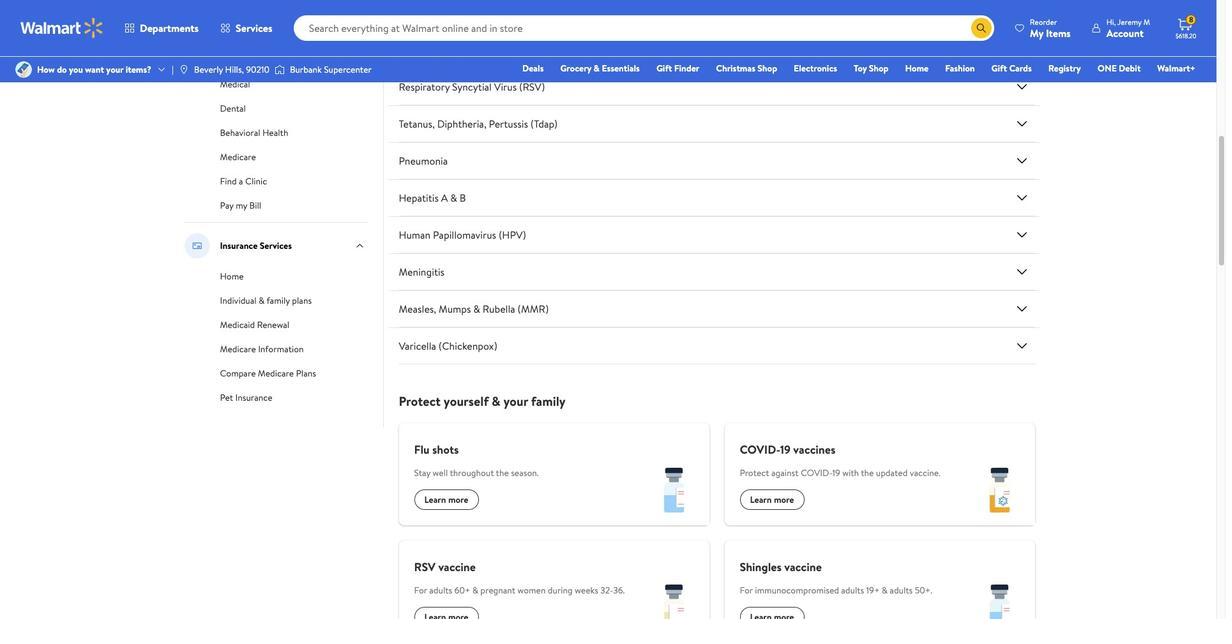 Task type: describe. For each thing, give the bounding box(es) containing it.
items
[[1046, 26, 1071, 40]]

shingles for shingles vaccine
[[740, 560, 782, 576]]

immunocompromised
[[755, 584, 839, 597]]

how
[[37, 63, 55, 76]]

0 vertical spatial covid-
[[740, 442, 780, 458]]

find a clinic
[[220, 175, 267, 188]]

measles,
[[399, 302, 436, 316]]

8 $618.20
[[1176, 14, 1197, 40]]

grocery & essentials
[[560, 62, 640, 75]]

m
[[1144, 16, 1150, 27]]

shingles vaccine. for immunocompromised adults nineteen plus and adults fifty plus.  learn more. image
[[965, 573, 1035, 620]]

deals link
[[517, 61, 550, 75]]

& right mumps
[[474, 302, 480, 316]]

weeks
[[575, 584, 598, 597]]

individual & family plans
[[220, 294, 312, 307]]

you
[[69, 63, 83, 76]]

& right the individual
[[259, 294, 265, 307]]

items?
[[126, 63, 151, 76]]

learn more for 19
[[750, 494, 794, 507]]

beverly
[[194, 63, 223, 76]]

hi, jeremy m account
[[1107, 16, 1150, 40]]

flu for flu
[[399, 6, 412, 20]]

virus
[[494, 80, 517, 94]]

more for shots
[[448, 494, 469, 507]]

walmart image
[[20, 18, 103, 38]]

throughout
[[450, 467, 494, 480]]

1 vertical spatial home link
[[900, 61, 935, 75]]

against
[[772, 467, 799, 480]]

clinic
[[245, 175, 267, 188]]

finder
[[674, 62, 700, 75]]

burbank
[[290, 63, 322, 76]]

60+
[[455, 584, 470, 597]]

protect yourself & your family
[[399, 393, 566, 410]]

 image for how
[[15, 61, 32, 78]]

1 the from the left
[[496, 467, 509, 480]]

yourself
[[444, 393, 489, 410]]

updated
[[876, 467, 908, 480]]

protect for protect yourself & your family
[[399, 393, 441, 410]]

measles, mumps & rubella (mmr)
[[399, 302, 549, 316]]

plans
[[296, 367, 316, 380]]

christmas
[[716, 62, 756, 75]]

1 vertical spatial your
[[504, 393, 528, 410]]

account
[[1107, 26, 1144, 40]]

medicare information
[[220, 343, 304, 356]]

learn more for shots
[[424, 494, 469, 507]]

services inside services popup button
[[236, 21, 272, 35]]

protect for protect against covid-19 with the updated vaccine.
[[740, 467, 769, 480]]

flu shots
[[414, 442, 459, 458]]

hi,
[[1107, 16, 1116, 27]]

compare medicare plans
[[220, 367, 316, 380]]

find
[[220, 175, 237, 188]]

debit
[[1119, 62, 1141, 75]]

jeremy
[[1118, 16, 1142, 27]]

learn more button for shots
[[414, 490, 479, 510]]

do
[[57, 63, 67, 76]]

(chickenpox)
[[439, 339, 497, 353]]

pay my bill
[[220, 199, 261, 212]]

one
[[1098, 62, 1117, 75]]

gift finder link
[[651, 61, 705, 75]]

pregnant
[[480, 584, 515, 597]]

beverly hills, 90210
[[194, 63, 269, 76]]

19+
[[866, 584, 880, 597]]

medical link
[[220, 77, 250, 91]]

health
[[262, 126, 288, 139]]

shop for christmas shop
[[758, 62, 777, 75]]

grocery
[[560, 62, 592, 75]]

& left b
[[450, 191, 457, 205]]

hepatitis a & b image
[[1015, 190, 1030, 206]]

vaccines
[[794, 442, 836, 458]]

human papillomavirus (hpv) image
[[1015, 227, 1030, 243]]

1 horizontal spatial covid-
[[801, 467, 833, 480]]

stay
[[414, 467, 431, 480]]

appointment
[[269, 54, 320, 66]]

medicaid renewal link
[[220, 317, 289, 331]]

schedule
[[220, 54, 255, 66]]

rsv vaccine
[[414, 560, 476, 576]]

50+.
[[915, 584, 932, 597]]

stay well throughout the season.
[[414, 467, 539, 480]]

 image for beverly
[[179, 65, 189, 75]]

toy shop link
[[848, 61, 894, 75]]

dental link
[[220, 101, 246, 115]]

rsv
[[414, 560, 436, 576]]

reorder
[[1030, 16, 1057, 27]]

0 horizontal spatial family
[[267, 294, 290, 307]]

compare medicare plans link
[[220, 366, 316, 380]]

christmas shop link
[[710, 61, 783, 75]]

search icon image
[[976, 23, 987, 33]]

dental
[[220, 102, 246, 115]]

a
[[441, 191, 448, 205]]

& right grocery
[[594, 62, 600, 75]]

schedule an appointment link
[[220, 52, 320, 66]]

find a clinic link
[[220, 174, 267, 188]]

0 vertical spatial insurance
[[220, 240, 258, 252]]

rubella
[[483, 302, 515, 316]]

pet insurance
[[220, 392, 272, 404]]

human
[[399, 228, 431, 242]]

insurance inside 'pet insurance' link
[[235, 392, 272, 404]]

gift for gift cards
[[992, 62, 1007, 75]]

meningitis
[[399, 265, 445, 279]]

medicaid renewal
[[220, 319, 289, 331]]

Walmart Site-Wide search field
[[294, 15, 994, 41]]



Task type: locate. For each thing, give the bounding box(es) containing it.
1 horizontal spatial your
[[504, 393, 528, 410]]

vaccine for rsv vaccine
[[438, 560, 476, 576]]

well
[[433, 467, 448, 480]]

2 adults from the left
[[841, 584, 864, 597]]

protect against covid-19 with the updated vaccine.
[[740, 467, 941, 480]]

tetanus, diphtheria, pertussis (tdap)
[[399, 117, 558, 131]]

individual & family plans link
[[220, 293, 312, 307]]

1 vertical spatial 19
[[833, 467, 840, 480]]

learn more button down against
[[740, 490, 804, 510]]

home for individual & family plans
[[220, 270, 244, 283]]

0 horizontal spatial shop
[[758, 62, 777, 75]]

0 horizontal spatial learn more button
[[414, 490, 479, 510]]

0 horizontal spatial shingles
[[399, 43, 435, 57]]

home link up schedule
[[220, 28, 244, 42]]

1 horizontal spatial flu
[[414, 442, 430, 458]]

vaccine up 60+
[[438, 560, 476, 576]]

for down rsv at the bottom of the page
[[414, 584, 427, 597]]

adults left 19+
[[841, 584, 864, 597]]

1 vertical spatial medicare
[[220, 343, 256, 356]]

your right yourself
[[504, 393, 528, 410]]

compare
[[220, 367, 256, 380]]

2 vertical spatial home
[[220, 270, 244, 283]]

0 horizontal spatial gift
[[657, 62, 672, 75]]

$618.20
[[1176, 31, 1197, 40]]

pneumonia image
[[1015, 153, 1030, 169]]

electronics link
[[788, 61, 843, 75]]

1 horizontal spatial shop
[[869, 62, 889, 75]]

& right 19+
[[882, 584, 888, 597]]

the
[[496, 467, 509, 480], [861, 467, 874, 480]]

0 horizontal spatial vaccine
[[438, 560, 476, 576]]

shingles up respiratory
[[399, 43, 435, 57]]

insurance right pet
[[235, 392, 272, 404]]

insurance down pay my bill
[[220, 240, 258, 252]]

1 learn from the left
[[424, 494, 446, 507]]

shots
[[432, 442, 459, 458]]

gift inside gift cards link
[[992, 62, 1007, 75]]

more for 19
[[774, 494, 794, 507]]

medicare up the find a clinic link
[[220, 151, 256, 164]]

pertussis
[[489, 117, 528, 131]]

learn more button down well
[[414, 490, 479, 510]]

0 vertical spatial family
[[267, 294, 290, 307]]

home up schedule
[[220, 29, 244, 42]]

0 horizontal spatial protect
[[399, 393, 441, 410]]

covid- down vaccines
[[801, 467, 833, 480]]

walmart insurance services image
[[184, 233, 210, 259]]

1 vertical spatial covid-
[[801, 467, 833, 480]]

supercenter
[[324, 63, 372, 76]]

0 vertical spatial home
[[220, 29, 244, 42]]

tetanus, diphtheria, pertussis (tdap) image
[[1015, 116, 1030, 132]]

1 horizontal spatial the
[[861, 467, 874, 480]]

1 horizontal spatial vaccine
[[785, 560, 822, 576]]

services button
[[210, 13, 283, 43]]

2 the from the left
[[861, 467, 874, 480]]

the right with
[[861, 467, 874, 480]]

2 learn more button from the left
[[740, 490, 804, 510]]

1 vertical spatial flu
[[414, 442, 430, 458]]

vaccine up immunocompromised
[[785, 560, 822, 576]]

home for schedule an appointment
[[220, 29, 244, 42]]

more down against
[[774, 494, 794, 507]]

home link
[[220, 28, 244, 42], [900, 61, 935, 75], [220, 269, 244, 283]]

for immunocompromised adults 19+ & adults 50+.
[[740, 584, 932, 597]]

1 horizontal spatial learn
[[750, 494, 772, 507]]

1 horizontal spatial  image
[[179, 65, 189, 75]]

1 vertical spatial services
[[260, 240, 292, 252]]

learn more down against
[[750, 494, 794, 507]]

walmart+ link
[[1152, 61, 1201, 75]]

0 vertical spatial protect
[[399, 393, 441, 410]]

1 horizontal spatial family
[[531, 393, 566, 410]]

measles, mumps & rubella (mmr) image
[[1015, 302, 1030, 317]]

medicare for medicare
[[220, 151, 256, 164]]

home link up the individual
[[220, 269, 244, 283]]

the left season.
[[496, 467, 509, 480]]

0 horizontal spatial learn
[[424, 494, 446, 507]]

2 learn more from the left
[[750, 494, 794, 507]]

a
[[239, 175, 243, 188]]

human papillomavirus (hpv)
[[399, 228, 526, 242]]

0 vertical spatial services
[[236, 21, 272, 35]]

medicare down the information
[[258, 367, 294, 380]]

1 for from the left
[[414, 584, 427, 597]]

1 vaccine from the left
[[438, 560, 476, 576]]

medicare for medicare information
[[220, 343, 256, 356]]

vaccine
[[438, 560, 476, 576], [785, 560, 822, 576]]

1 horizontal spatial for
[[740, 584, 753, 597]]

learn for shots
[[424, 494, 446, 507]]

for for rsv vaccine
[[414, 584, 427, 597]]

1 learn more button from the left
[[414, 490, 479, 510]]

flu for flu shots
[[414, 442, 430, 458]]

0 horizontal spatial  image
[[15, 61, 32, 78]]

home link for individual & family plans
[[220, 269, 244, 283]]

services down the bill on the left of the page
[[260, 240, 292, 252]]

shingles
[[399, 43, 435, 57], [740, 560, 782, 576]]

season.
[[511, 467, 539, 480]]

b
[[460, 191, 466, 205]]

1 vertical spatial protect
[[740, 467, 769, 480]]

christmas shop
[[716, 62, 777, 75]]

1 vertical spatial insurance
[[235, 392, 272, 404]]

pet
[[220, 392, 233, 404]]

0 horizontal spatial flu
[[399, 6, 412, 20]]

home link left 'fashion' link
[[900, 61, 935, 75]]

19 left with
[[833, 467, 840, 480]]

gift
[[657, 62, 672, 75], [992, 62, 1007, 75]]

& right 60+
[[472, 584, 478, 597]]

learn down against
[[750, 494, 772, 507]]

gift left finder
[[657, 62, 672, 75]]

19 up against
[[780, 442, 791, 458]]

vaccine for shingles vaccine
[[785, 560, 822, 576]]

toy
[[854, 62, 867, 75]]

 image left how at the left of the page
[[15, 61, 32, 78]]

1 horizontal spatial protect
[[740, 467, 769, 480]]

2 gift from the left
[[992, 62, 1007, 75]]

hepatitis a & b
[[399, 191, 466, 205]]

cards
[[1009, 62, 1032, 75]]

& right yourself
[[492, 393, 501, 410]]

how do you want your items?
[[37, 63, 151, 76]]

gift inside gift finder link
[[657, 62, 672, 75]]

rsv vaccine. for adults sixty plus and pregnant women during weeks thirty two - thirty six. learn more. image
[[639, 573, 709, 620]]

1 vertical spatial shingles
[[740, 560, 782, 576]]

diphtheria,
[[437, 117, 487, 131]]

schedule an appointment
[[220, 54, 320, 66]]

medicare link
[[220, 149, 256, 164]]

electronics
[[794, 62, 837, 75]]

1 more from the left
[[448, 494, 469, 507]]

covid- up against
[[740, 442, 780, 458]]

home up the individual
[[220, 270, 244, 283]]

learn more
[[424, 494, 469, 507], [750, 494, 794, 507]]

learn
[[424, 494, 446, 507], [750, 494, 772, 507]]

1 horizontal spatial learn more
[[750, 494, 794, 507]]

medical
[[220, 78, 250, 91]]

90210
[[246, 63, 269, 76]]

1 horizontal spatial gift
[[992, 62, 1007, 75]]

1 horizontal spatial more
[[774, 494, 794, 507]]

0 horizontal spatial learn more
[[424, 494, 469, 507]]

toy shop
[[854, 62, 889, 75]]

Search search field
[[294, 15, 994, 41]]

meningitis image
[[1015, 264, 1030, 280]]

0 vertical spatial flu
[[399, 6, 412, 20]]

learn down well
[[424, 494, 446, 507]]

2 more from the left
[[774, 494, 794, 507]]

2 for from the left
[[740, 584, 753, 597]]

0 vertical spatial 19
[[780, 442, 791, 458]]

adults left 50+. at the right
[[890, 584, 913, 597]]

1 horizontal spatial 19
[[833, 467, 840, 480]]

varicella (chickenpox)
[[399, 339, 497, 353]]

0 horizontal spatial for
[[414, 584, 427, 597]]

2 vertical spatial medicare
[[258, 367, 294, 380]]

8
[[1189, 14, 1194, 25]]

2 horizontal spatial adults
[[890, 584, 913, 597]]

shingles for shingles
[[399, 43, 435, 57]]

learn more button
[[414, 490, 479, 510], [740, 490, 804, 510]]

walmart+
[[1158, 62, 1196, 75]]

respiratory syncytial virus (rsv)
[[399, 80, 545, 94]]

burbank supercenter
[[290, 63, 372, 76]]

0 vertical spatial medicare
[[220, 151, 256, 164]]

 image
[[275, 63, 285, 76]]

2 learn from the left
[[750, 494, 772, 507]]

individual
[[220, 294, 257, 307]]

1 horizontal spatial adults
[[841, 584, 864, 597]]

0 horizontal spatial covid-
[[740, 442, 780, 458]]

mumps
[[439, 302, 471, 316]]

hills,
[[225, 63, 244, 76]]

learn more down well
[[424, 494, 469, 507]]

behavioral
[[220, 126, 260, 139]]

2 shop from the left
[[869, 62, 889, 75]]

respiratory syncytial virus (rsv) image
[[1015, 79, 1030, 95]]

behavioral health link
[[220, 125, 288, 139]]

0 horizontal spatial the
[[496, 467, 509, 480]]

1 gift from the left
[[657, 62, 672, 75]]

behavioral health
[[220, 126, 288, 139]]

3 adults from the left
[[890, 584, 913, 597]]

gift left cards
[[992, 62, 1007, 75]]

shop right christmas
[[758, 62, 777, 75]]

varicella (chickenpox) image
[[1015, 339, 1030, 354]]

2 vertical spatial home link
[[220, 269, 244, 283]]

home link for schedule an appointment
[[220, 28, 244, 42]]

flu shots. stay well throughout the season. learn more. image
[[639, 455, 709, 526]]

(mmr)
[[518, 302, 549, 316]]

1 shop from the left
[[758, 62, 777, 75]]

medicare up compare
[[220, 343, 256, 356]]

1 learn more from the left
[[424, 494, 469, 507]]

0 vertical spatial your
[[106, 63, 123, 76]]

1 vertical spatial family
[[531, 393, 566, 410]]

grocery & essentials link
[[555, 61, 646, 75]]

more
[[448, 494, 469, 507], [774, 494, 794, 507]]

 image
[[15, 61, 32, 78], [179, 65, 189, 75]]

gift cards link
[[986, 61, 1038, 75]]

0 vertical spatial shingles
[[399, 43, 435, 57]]

more down throughout
[[448, 494, 469, 507]]

your
[[106, 63, 123, 76], [504, 393, 528, 410]]

your right want
[[106, 63, 123, 76]]

learn for 19
[[750, 494, 772, 507]]

gift for gift finder
[[657, 62, 672, 75]]

want
[[85, 63, 104, 76]]

shingles vaccine
[[740, 560, 822, 576]]

shingles up immunocompromised
[[740, 560, 782, 576]]

covid-nineteen vaccines. our pharmacies offer both pfizer & moderna. learn more. image
[[965, 455, 1035, 526]]

1 horizontal spatial shingles
[[740, 560, 782, 576]]

shop
[[758, 62, 777, 75], [869, 62, 889, 75]]

0 horizontal spatial your
[[106, 63, 123, 76]]

my
[[1030, 26, 1044, 40]]

with
[[843, 467, 859, 480]]

women
[[518, 584, 546, 597]]

registry
[[1049, 62, 1081, 75]]

2 vaccine from the left
[[785, 560, 822, 576]]

respiratory
[[399, 80, 450, 94]]

protect left yourself
[[399, 393, 441, 410]]

(hpv)
[[499, 228, 526, 242]]

registry link
[[1043, 61, 1087, 75]]

services up an
[[236, 21, 272, 35]]

learn more button for 19
[[740, 490, 804, 510]]

medicare information link
[[220, 342, 304, 356]]

home left 'fashion' link
[[905, 62, 929, 75]]

hepatitis
[[399, 191, 439, 205]]

 image right |
[[179, 65, 189, 75]]

for down shingles vaccine
[[740, 584, 753, 597]]

0 horizontal spatial 19
[[780, 442, 791, 458]]

covid-19 vaccines
[[740, 442, 836, 458]]

for
[[414, 584, 427, 597], [740, 584, 753, 597]]

for for shingles vaccine
[[740, 584, 753, 597]]

0 horizontal spatial more
[[448, 494, 469, 507]]

vaccine.
[[910, 467, 941, 480]]

0 horizontal spatial adults
[[429, 584, 452, 597]]

1 adults from the left
[[429, 584, 452, 597]]

protect left against
[[740, 467, 769, 480]]

0 vertical spatial home link
[[220, 28, 244, 42]]

&
[[594, 62, 600, 75], [450, 191, 457, 205], [259, 294, 265, 307], [474, 302, 480, 316], [492, 393, 501, 410], [472, 584, 478, 597], [882, 584, 888, 597]]

insurance services
[[220, 240, 292, 252]]

1 horizontal spatial learn more button
[[740, 490, 804, 510]]

|
[[172, 63, 174, 76]]

for adults 60+ & pregnant women during weeks 32-36.
[[414, 584, 625, 597]]

shop for toy shop
[[869, 62, 889, 75]]

adults left 60+
[[429, 584, 452, 597]]

1 vertical spatial home
[[905, 62, 929, 75]]

shop right toy
[[869, 62, 889, 75]]



Task type: vqa. For each thing, say whether or not it's contained in the screenshot.
Add
no



